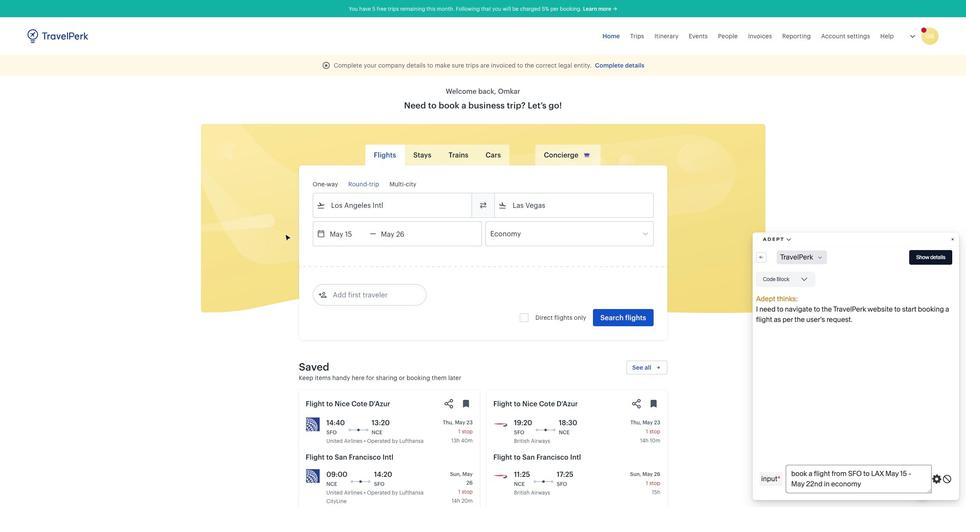 Task type: locate. For each thing, give the bounding box(es) containing it.
From search field
[[325, 199, 461, 212]]

united airlines image
[[306, 418, 320, 432]]



Task type: describe. For each thing, give the bounding box(es) containing it.
Add first traveler search field
[[327, 288, 417, 302]]

Depart text field
[[325, 222, 370, 246]]

To search field
[[507, 199, 642, 212]]

Return text field
[[377, 222, 421, 246]]

united airlines image
[[306, 469, 320, 483]]

british airways image
[[494, 418, 508, 432]]

british airways image
[[494, 469, 508, 483]]



